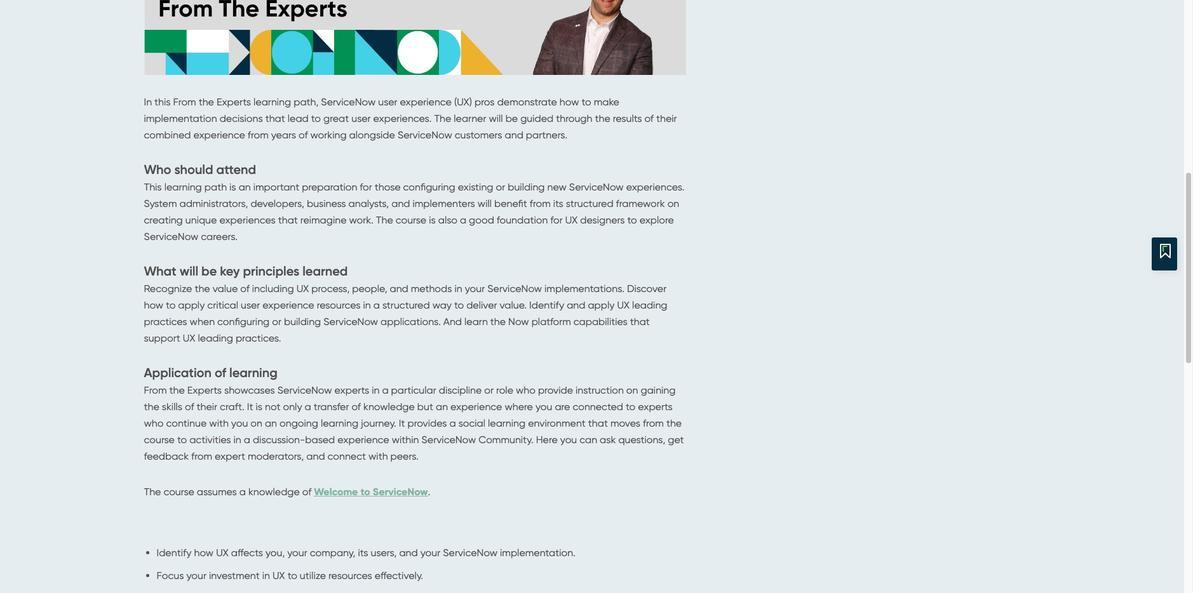 Task type: describe. For each thing, give the bounding box(es) containing it.
to down recognize
[[166, 299, 176, 312]]

identify inside 'what will be key principles learned recognize the value of including ux process, people, and methods in your servicenow implementations. discover how to apply critical user experience resources in a structured way to deliver value. identify and apply ux leading practices when configuring or building servicenow applications. and learn the now platform capabilities that support ux leading practices.'
[[529, 299, 564, 312]]

to left make
[[582, 96, 591, 108]]

1 vertical spatial on
[[626, 385, 638, 397]]

you,
[[266, 547, 285, 559]]

how inside the in this from the experts learning path, servicenow user experience (ux) pros demonstrate how to make implementation decisions that lead to great user experiences. the learner will be guided through the results of their combined experience from years of working alongside servicenow customers and partners.
[[560, 96, 579, 108]]

path
[[204, 181, 227, 193]]

but
[[417, 401, 433, 413]]

2 vertical spatial how
[[194, 547, 214, 559]]

ux up capabilities at the bottom of the page
[[617, 299, 630, 312]]

developers,
[[251, 198, 304, 210]]

designers
[[580, 214, 625, 226]]

demonstrate
[[497, 96, 557, 108]]

feedback
[[144, 451, 189, 463]]

a up expert
[[244, 434, 250, 446]]

applications.
[[381, 316, 441, 328]]

from inside the in this from the experts learning path, servicenow user experience (ux) pros demonstrate how to make implementation decisions that lead to great user experiences. the learner will be guided through the results of their combined experience from years of working alongside servicenow customers and partners.
[[248, 129, 269, 141]]

that inside the in this from the experts learning path, servicenow user experience (ux) pros demonstrate how to make implementation decisions that lead to great user experiences. the learner will be guided through the results of their combined experience from years of working alongside servicenow customers and partners.
[[265, 113, 285, 125]]

years
[[271, 129, 296, 141]]

course inside application of learning from the experts showcases servicenow experts in a particular discipline or role who provide instruction on gaining the skills of their craft. it is not only a transfer of knowledge but an experience where you are connected to experts who continue with you on an ongoing learning journey. it provides a social learning environment that moves from the course to activities in a discussion-based experience within servicenow community. here you can ask questions, get feedback from expert moderators, and connect with peers.
[[144, 434, 175, 446]]

in up journey.
[[372, 385, 380, 397]]

2 horizontal spatial user
[[378, 96, 397, 108]]

new
[[547, 181, 567, 193]]

here
[[536, 434, 558, 446]]

learning down transfer
[[321, 418, 358, 430]]

people,
[[352, 283, 387, 295]]

customers
[[455, 129, 502, 141]]

process,
[[312, 283, 350, 295]]

in down people,
[[363, 299, 371, 312]]

1 vertical spatial who
[[144, 418, 164, 430]]

experience down decisions
[[193, 129, 245, 141]]

0 horizontal spatial knowledge
[[248, 486, 300, 498]]

implementation.
[[500, 547, 576, 559]]

1 horizontal spatial user
[[351, 113, 371, 125]]

learning up the showcases
[[229, 366, 278, 381]]

ongoing
[[280, 418, 318, 430]]

from inside the in this from the experts learning path, servicenow user experience (ux) pros demonstrate how to make implementation decisions that lead to great user experiences. the learner will be guided through the results of their combined experience from years of working alongside servicenow customers and partners.
[[173, 96, 196, 108]]

and inside who should attend this learning path is an important preparation for those configuring existing or building new servicenow experiences. system administrators, developers, business analysts, and implementers will benefit from its structured framework on creating unique experiences that reimagine work. the course is also a good foundation for ux designers to explore servicenow careers.
[[391, 198, 410, 210]]

implementers
[[413, 198, 475, 210]]

in this from the experts learning path, servicenow user experience (ux) pros demonstrate how to make implementation decisions that lead to great user experiences. the learner will be guided through the results of their combined experience from years of working alongside servicenow customers and partners.
[[144, 96, 677, 141]]

guided
[[520, 113, 554, 125]]

pros
[[475, 96, 495, 108]]

expert
[[215, 451, 245, 463]]

practices.
[[236, 332, 281, 345]]

the down make
[[595, 113, 610, 125]]

the inside the in this from the experts learning path, servicenow user experience (ux) pros demonstrate how to make implementation decisions that lead to great user experiences. the learner will be guided through the results of their combined experience from years of working alongside servicenow customers and partners.
[[434, 113, 451, 125]]

building inside 'what will be key principles learned recognize the value of including ux process, people, and methods in your servicenow implementations. discover how to apply critical user experience resources in a structured way to deliver value. identify and apply ux leading practices when configuring or building servicenow applications. and learn the now platform capabilities that support ux leading practices.'
[[284, 316, 321, 328]]

continue
[[166, 418, 207, 430]]

environment
[[528, 418, 586, 430]]

this
[[144, 181, 162, 193]]

effectively.
[[375, 570, 423, 582]]

0 horizontal spatial for
[[360, 181, 372, 193]]

discipline
[[439, 385, 482, 397]]

of inside 'what will be key principles learned recognize the value of including ux process, people, and methods in your servicenow implementations. discover how to apply critical user experience resources in a structured way to deliver value. identify and apply ux leading practices when configuring or building servicenow applications. and learn the now platform capabilities that support ux leading practices.'
[[240, 283, 250, 295]]

skills
[[162, 401, 182, 413]]

provides
[[408, 418, 447, 430]]

experience inside 'what will be key principles learned recognize the value of including ux process, people, and methods in your servicenow implementations. discover how to apply critical user experience resources in a structured way to deliver value. identify and apply ux leading practices when configuring or building servicenow applications. and learn the now platform capabilities that support ux leading practices.'
[[263, 299, 314, 312]]

building inside who should attend this learning path is an important preparation for those configuring existing or building new servicenow experiences. system administrators, developers, business analysts, and implementers will benefit from its structured framework on creating unique experiences that reimagine work. the course is also a good foundation for ux designers to explore servicenow careers.
[[508, 181, 545, 193]]

2 vertical spatial the
[[144, 486, 161, 498]]

when
[[190, 316, 215, 328]]

moderators,
[[248, 451, 304, 463]]

important
[[253, 181, 299, 193]]

principles
[[243, 264, 299, 279]]

experiences
[[219, 214, 276, 226]]

business
[[307, 198, 346, 210]]

their inside application of learning from the experts showcases servicenow experts in a particular discipline or role who provide instruction on gaining the skills of their craft. it is not only a transfer of knowledge but an experience where you are connected to experts who continue with you on an ongoing learning journey. it provides a social learning environment that moves from the course to activities in a discussion-based experience within servicenow community. here you can ask questions, get feedback from expert moderators, and connect with peers.
[[197, 401, 217, 413]]

2 apply from the left
[[588, 299, 615, 312]]

deliver
[[466, 299, 497, 312]]

or inside who should attend this learning path is an important preparation for those configuring existing or building new servicenow experiences. system administrators, developers, business analysts, and implementers will benefit from its structured framework on creating unique experiences that reimagine work. the course is also a good foundation for ux designers to explore servicenow careers.
[[496, 181, 505, 193]]

0 vertical spatial experts
[[335, 385, 369, 397]]

a left particular
[[382, 385, 389, 397]]

an inside who should attend this learning path is an important preparation for those configuring existing or building new servicenow experiences. system administrators, developers, business analysts, and implementers will benefit from its structured framework on creating unique experiences that reimagine work. the course is also a good foundation for ux designers to explore servicenow careers.
[[239, 181, 251, 193]]

experience down journey.
[[338, 434, 389, 446]]

resources inside 'what will be key principles learned recognize the value of including ux process, people, and methods in your servicenow implementations. discover how to apply critical user experience resources in a structured way to deliver value. identify and apply ux leading practices when configuring or building servicenow applications. and learn the now platform capabilities that support ux leading practices.'
[[317, 299, 361, 312]]

experiences. inside the in this from the experts learning path, servicenow user experience (ux) pros demonstrate how to make implementation decisions that lead to great user experiences. the learner will be guided through the results of their combined experience from years of working alongside servicenow customers and partners.
[[373, 113, 432, 125]]

implementations.
[[545, 283, 625, 295]]

2 horizontal spatial you
[[560, 434, 577, 446]]

0 vertical spatial it
[[247, 401, 253, 413]]

2 horizontal spatial an
[[436, 401, 448, 413]]

users,
[[371, 547, 397, 559]]

experts inside application of learning from the experts showcases servicenow experts in a particular discipline or role who provide instruction on gaining the skills of their craft. it is not only a transfer of knowledge but an experience where you are connected to experts who continue with you on an ongoing learning journey. it provides a social learning environment that moves from the course to activities in a discussion-based experience within servicenow community. here you can ask questions, get feedback from expert moderators, and connect with peers.
[[187, 385, 222, 397]]

utilize
[[300, 570, 326, 582]]

value.
[[500, 299, 527, 312]]

experience up 'social'
[[450, 401, 502, 413]]

1 horizontal spatial who
[[516, 385, 536, 397]]

experts inside the in this from the experts learning path, servicenow user experience (ux) pros demonstrate how to make implementation decisions that lead to great user experiences. the learner will be guided through the results of their combined experience from years of working alongside servicenow customers and partners.
[[217, 96, 251, 108]]

through
[[556, 113, 592, 125]]

1 vertical spatial its
[[358, 547, 368, 559]]

capabilities
[[574, 316, 628, 328]]

is inside application of learning from the experts showcases servicenow experts in a particular discipline or role who provide instruction on gaining the skills of their craft. it is not only a transfer of knowledge but an experience where you are connected to experts who continue with you on an ongoing learning journey. it provides a social learning environment that moves from the course to activities in a discussion-based experience within servicenow community. here you can ask questions, get feedback from expert moderators, and connect with peers.
[[256, 401, 262, 413]]

your right 'you,'
[[287, 547, 307, 559]]

from down activities
[[191, 451, 212, 463]]

be inside the in this from the experts learning path, servicenow user experience (ux) pros demonstrate how to make implementation decisions that lead to great user experiences. the learner will be guided through the results of their combined experience from years of working alongside servicenow customers and partners.
[[505, 113, 518, 125]]

0 horizontal spatial with
[[209, 418, 229, 430]]

reimagine
[[300, 214, 347, 226]]

make
[[594, 96, 619, 108]]

the left value
[[195, 283, 210, 295]]

get
[[668, 434, 684, 446]]

experiences. inside who should attend this learning path is an important preparation for those configuring existing or building new servicenow experiences. system administrators, developers, business analysts, and implementers will benefit from its structured framework on creating unique experiences that reimagine work. the course is also a good foundation for ux designers to explore servicenow careers.
[[626, 181, 685, 193]]

.
[[428, 486, 430, 498]]

work.
[[349, 214, 373, 226]]

recognize
[[144, 283, 192, 295]]

to left utilize
[[288, 570, 297, 582]]

the up skills
[[169, 385, 185, 397]]

in
[[144, 96, 152, 108]]

and up effectively.
[[399, 547, 418, 559]]

learning up community.
[[488, 418, 526, 430]]

welcome
[[314, 486, 358, 498]]

knowledge inside application of learning from the experts showcases servicenow experts in a particular discipline or role who provide instruction on gaining the skills of their craft. it is not only a transfer of knowledge but an experience where you are connected to experts who continue with you on an ongoing learning journey. it provides a social learning environment that moves from the course to activities in a discussion-based experience within servicenow community. here you can ask questions, get feedback from expert moderators, and connect with peers.
[[363, 401, 415, 413]]

1 vertical spatial with
[[369, 451, 388, 463]]

are
[[555, 401, 570, 413]]

how inside 'what will be key principles learned recognize the value of including ux process, people, and methods in your servicenow implementations. discover how to apply critical user experience resources in a structured way to deliver value. identify and apply ux leading practices when configuring or building servicenow applications. and learn the now platform capabilities that support ux leading practices.'
[[144, 299, 163, 312]]

of down lead
[[299, 129, 308, 141]]

creating
[[144, 214, 183, 226]]

of up the showcases
[[215, 366, 226, 381]]

based
[[305, 434, 335, 446]]

learning inside who should attend this learning path is an important preparation for those configuring existing or building new servicenow experiences. system administrators, developers, business analysts, and implementers will benefit from its structured framework on creating unique experiences that reimagine work. the course is also a good foundation for ux designers to explore servicenow careers.
[[164, 181, 202, 193]]

of right transfer
[[352, 401, 361, 413]]

showcases
[[224, 385, 275, 397]]

will for from
[[489, 113, 503, 125]]

course inside who should attend this learning path is an important preparation for those configuring existing or building new servicenow experiences. system administrators, developers, business analysts, and implementers will benefit from its structured framework on creating unique experiences that reimagine work. the course is also a good foundation for ux designers to explore servicenow careers.
[[396, 214, 426, 226]]

a right only
[[305, 401, 311, 413]]

and inside the in this from the experts learning path, servicenow user experience (ux) pros demonstrate how to make implementation decisions that lead to great user experiences. the learner will be guided through the results of their combined experience from years of working alongside servicenow customers and partners.
[[505, 129, 523, 141]]

0 vertical spatial you
[[536, 401, 552, 413]]

their inside the in this from the experts learning path, servicenow user experience (ux) pros demonstrate how to make implementation decisions that lead to great user experiences. the learner will be guided through the results of their combined experience from years of working alongside servicenow customers and partners.
[[656, 113, 677, 125]]

of up continue
[[185, 401, 194, 413]]

value
[[213, 283, 238, 295]]

the inside who should attend this learning path is an important preparation for those configuring existing or building new servicenow experiences. system administrators, developers, business analysts, and implementers will benefit from its structured framework on creating unique experiences that reimagine work. the course is also a good foundation for ux designers to explore servicenow careers.
[[376, 214, 393, 226]]

learned
[[303, 264, 348, 279]]

administrators,
[[179, 198, 248, 210]]

1 apply from the left
[[178, 299, 205, 312]]

preparation
[[302, 181, 357, 193]]

1 vertical spatial for
[[550, 214, 563, 226]]

welcome to servicenow link
[[314, 486, 428, 498]]

to right welcome
[[360, 486, 370, 498]]

your right focus
[[186, 570, 206, 582]]

on inside who should attend this learning path is an important preparation for those configuring existing or building new servicenow experiences. system administrators, developers, business analysts, and implementers will benefit from its structured framework on creating unique experiences that reimagine work. the course is also a good foundation for ux designers to explore servicenow careers.
[[667, 198, 679, 210]]

ux left process,
[[296, 283, 309, 295]]

ux inside who should attend this learning path is an important preparation for those configuring existing or building new servicenow experiences. system administrators, developers, business analysts, and implementers will benefit from its structured framework on creating unique experiences that reimagine work. the course is also a good foundation for ux designers to explore servicenow careers.
[[565, 214, 578, 226]]

from inside application of learning from the experts showcases servicenow experts in a particular discipline or role who provide instruction on gaining the skills of their craft. it is not only a transfer of knowledge but an experience where you are connected to experts who continue with you on an ongoing learning journey. it provides a social learning environment that moves from the course to activities in a discussion-based experience within servicenow community. here you can ask questions, get feedback from expert moderators, and connect with peers.
[[144, 385, 167, 397]]

to up moves
[[626, 401, 635, 413]]

1 horizontal spatial experts
[[638, 401, 673, 413]]

community.
[[479, 434, 533, 446]]

or inside 'what will be key principles learned recognize the value of including ux process, people, and methods in your servicenow implementations. discover how to apply critical user experience resources in a structured way to deliver value. identify and apply ux leading practices when configuring or building servicenow applications. and learn the now platform capabilities that support ux leading practices.'
[[272, 316, 281, 328]]

the left skills
[[144, 401, 159, 413]]

1 vertical spatial it
[[399, 418, 405, 430]]

the left "now"
[[490, 316, 506, 328]]

who
[[144, 162, 171, 177]]

the up the get
[[666, 418, 682, 430]]

experience left (ux)
[[400, 96, 452, 108]]

not
[[265, 401, 280, 413]]

in down 'you,'
[[262, 570, 270, 582]]

from inside who should attend this learning path is an important preparation for those configuring existing or building new servicenow experiences. system administrators, developers, business analysts, and implementers will benefit from its structured framework on creating unique experiences that reimagine work. the course is also a good foundation for ux designers to explore servicenow careers.
[[530, 198, 551, 210]]

identify how ux affects you, your company, its users, and your servicenow implementation.
[[157, 547, 576, 559]]

and
[[443, 316, 462, 328]]

practices
[[144, 316, 187, 328]]

to right lead
[[311, 113, 321, 125]]

a left 'social'
[[449, 418, 456, 430]]

a right assumes
[[239, 486, 246, 498]]

and right people,
[[390, 283, 408, 295]]

structured for learned
[[382, 299, 430, 312]]



Task type: locate. For each thing, give the bounding box(es) containing it.
1 vertical spatial identify
[[157, 547, 192, 559]]

the down feedback
[[144, 486, 161, 498]]

structured up designers
[[566, 198, 613, 210]]

who down skills
[[144, 418, 164, 430]]

1 horizontal spatial its
[[553, 198, 563, 210]]

structured for path
[[566, 198, 613, 210]]

knowledge down moderators,
[[248, 486, 300, 498]]

0 horizontal spatial experts
[[335, 385, 369, 397]]

its
[[553, 198, 563, 210], [358, 547, 368, 559]]

0 vertical spatial knowledge
[[363, 401, 415, 413]]

careers.
[[201, 231, 238, 243]]

moves
[[610, 418, 640, 430]]

0 horizontal spatial who
[[144, 418, 164, 430]]

experts
[[217, 96, 251, 108], [187, 385, 222, 397]]

will inside 'what will be key principles learned recognize the value of including ux process, people, and methods in your servicenow implementations. discover how to apply critical user experience resources in a structured way to deliver value. identify and apply ux leading practices when configuring or building servicenow applications. and learn the now platform capabilities that support ux leading practices.'
[[180, 264, 198, 279]]

the
[[434, 113, 451, 125], [376, 214, 393, 226], [144, 486, 161, 498]]

their
[[656, 113, 677, 125], [197, 401, 217, 413]]

connected
[[573, 401, 623, 413]]

the down analysts,
[[376, 214, 393, 226]]

their right results
[[656, 113, 677, 125]]

course up feedback
[[144, 434, 175, 446]]

a inside who should attend this learning path is an important preparation for those configuring existing or building new servicenow experiences. system administrators, developers, business analysts, and implementers will benefit from its structured framework on creating unique experiences that reimagine work. the course is also a good foundation for ux designers to explore servicenow careers.
[[460, 214, 466, 226]]

1 vertical spatial building
[[284, 316, 321, 328]]

decisions
[[220, 113, 263, 125]]

(ux)
[[454, 96, 472, 108]]

your
[[465, 283, 485, 295], [287, 547, 307, 559], [420, 547, 440, 559], [186, 570, 206, 582]]

1 vertical spatial experts
[[638, 401, 673, 413]]

the course assumes a knowledge of welcome to servicenow .
[[144, 486, 430, 498]]

1 horizontal spatial structured
[[566, 198, 613, 210]]

activities
[[189, 434, 231, 446]]

a down people,
[[373, 299, 380, 312]]

will inside who should attend this learning path is an important preparation for those configuring existing or building new servicenow experiences. system administrators, developers, business analysts, and implementers will benefit from its structured framework on creating unique experiences that reimagine work. the course is also a good foundation for ux designers to explore servicenow careers.
[[478, 198, 492, 210]]

from
[[248, 129, 269, 141], [530, 198, 551, 210], [643, 418, 664, 430], [191, 451, 212, 463]]

role
[[496, 385, 513, 397]]

0 vertical spatial leading
[[632, 299, 667, 312]]

methods
[[411, 283, 452, 295]]

in up expert
[[233, 434, 241, 446]]

should
[[174, 162, 213, 177]]

1 horizontal spatial it
[[399, 418, 405, 430]]

good
[[469, 214, 494, 226]]

ux left designers
[[565, 214, 578, 226]]

an down the attend
[[239, 181, 251, 193]]

that up years
[[265, 113, 285, 125]]

leading down discover
[[632, 299, 667, 312]]

1 vertical spatial you
[[231, 418, 248, 430]]

structured
[[566, 198, 613, 210], [382, 299, 430, 312]]

learner
[[454, 113, 486, 125]]

0 vertical spatial how
[[560, 96, 579, 108]]

2 vertical spatial user
[[241, 299, 260, 312]]

who
[[516, 385, 536, 397], [144, 418, 164, 430]]

will down pros
[[489, 113, 503, 125]]

for up analysts,
[[360, 181, 372, 193]]

from up skills
[[144, 385, 167, 397]]

great
[[323, 113, 349, 125]]

instruction
[[576, 385, 624, 397]]

from down new
[[530, 198, 551, 210]]

0 vertical spatial their
[[656, 113, 677, 125]]

experiences. up alongside
[[373, 113, 432, 125]]

transfer
[[314, 401, 349, 413]]

knowledge
[[363, 401, 415, 413], [248, 486, 300, 498]]

1 horizontal spatial with
[[369, 451, 388, 463]]

building down process,
[[284, 316, 321, 328]]

explore
[[640, 214, 674, 226]]

questions,
[[618, 434, 665, 446]]

combined
[[144, 129, 191, 141]]

1 vertical spatial be
[[201, 264, 217, 279]]

0 horizontal spatial is
[[229, 181, 236, 193]]

of left welcome
[[302, 486, 312, 498]]

company,
[[310, 547, 355, 559]]

how up through
[[560, 96, 579, 108]]

2 horizontal spatial on
[[667, 198, 679, 210]]

be inside 'what will be key principles learned recognize the value of including ux process, people, and methods in your servicenow implementations. discover how to apply critical user experience resources in a structured way to deliver value. identify and apply ux leading practices when configuring or building servicenow applications. and learn the now platform capabilities that support ux leading practices.'
[[201, 264, 217, 279]]

1 vertical spatial user
[[351, 113, 371, 125]]

1 vertical spatial leading
[[198, 332, 233, 345]]

2 horizontal spatial is
[[429, 214, 436, 226]]

ux down 'you,'
[[273, 570, 285, 582]]

that inside who should attend this learning path is an important preparation for those configuring existing or building new servicenow experiences. system administrators, developers, business analysts, and implementers will benefit from its structured framework on creating unique experiences that reimagine work. the course is also a good foundation for ux designers to explore servicenow careers.
[[278, 214, 298, 226]]

you down 'craft.'
[[231, 418, 248, 430]]

configuring inside who should attend this learning path is an important preparation for those configuring existing or building new servicenow experiences. system administrators, developers, business analysts, and implementers will benefit from its structured framework on creating unique experiences that reimagine work. the course is also a good foundation for ux designers to explore servicenow careers.
[[403, 181, 455, 193]]

on
[[667, 198, 679, 210], [626, 385, 638, 397], [251, 418, 262, 430]]

2 vertical spatial an
[[265, 418, 277, 430]]

0 vertical spatial configuring
[[403, 181, 455, 193]]

to
[[582, 96, 591, 108], [311, 113, 321, 125], [627, 214, 637, 226], [166, 299, 176, 312], [454, 299, 464, 312], [626, 401, 635, 413], [177, 434, 187, 446], [360, 486, 370, 498], [288, 570, 297, 582]]

configuring inside 'what will be key principles learned recognize the value of including ux process, people, and methods in your servicenow implementations. discover how to apply critical user experience resources in a structured way to deliver value. identify and apply ux leading practices when configuring or building servicenow applications. and learn the now platform capabilities that support ux leading practices.'
[[217, 316, 270, 328]]

support
[[144, 332, 180, 345]]

results
[[613, 113, 642, 125]]

will for attend
[[478, 198, 492, 210]]

from up questions,
[[643, 418, 664, 430]]

0 horizontal spatial identify
[[157, 547, 192, 559]]

configuring up implementers in the top of the page
[[403, 181, 455, 193]]

0 horizontal spatial user
[[241, 299, 260, 312]]

for
[[360, 181, 372, 193], [550, 214, 563, 226]]

discover
[[627, 283, 667, 295]]

1 vertical spatial experts
[[187, 385, 222, 397]]

you
[[536, 401, 552, 413], [231, 418, 248, 430], [560, 434, 577, 446]]

the
[[199, 96, 214, 108], [595, 113, 610, 125], [195, 283, 210, 295], [490, 316, 506, 328], [169, 385, 185, 397], [144, 401, 159, 413], [666, 418, 682, 430]]

or inside application of learning from the experts showcases servicenow experts in a particular discipline or role who provide instruction on gaining the skills of their craft. it is not only a transfer of knowledge but an experience where you are connected to experts who continue with you on an ongoing learning journey. it provides a social learning environment that moves from the course to activities in a discussion-based experience within servicenow community. here you can ask questions, get feedback from expert moderators, and connect with peers.
[[484, 385, 494, 397]]

benefit
[[494, 198, 527, 210]]

experts up decisions
[[217, 96, 251, 108]]

and down the "those"
[[391, 198, 410, 210]]

2 vertical spatial or
[[484, 385, 494, 397]]

you left are
[[536, 401, 552, 413]]

or up benefit
[[496, 181, 505, 193]]

0 vertical spatial the
[[434, 113, 451, 125]]

social
[[458, 418, 485, 430]]

ux left affects
[[216, 547, 229, 559]]

that down connected
[[588, 418, 608, 430]]

configuring
[[403, 181, 455, 193], [217, 316, 270, 328]]

building
[[508, 181, 545, 193], [284, 316, 321, 328]]

it up within
[[399, 418, 405, 430]]

0 vertical spatial its
[[553, 198, 563, 210]]

ux down when on the left bottom
[[183, 332, 195, 345]]

structured inside 'what will be key principles learned recognize the value of including ux process, people, and methods in your servicenow implementations. discover how to apply critical user experience resources in a structured way to deliver value. identify and apply ux leading practices when configuring or building servicenow applications. and learn the now platform capabilities that support ux leading practices.'
[[382, 299, 430, 312]]

how
[[560, 96, 579, 108], [144, 299, 163, 312], [194, 547, 214, 559]]

will inside the in this from the experts learning path, servicenow user experience (ux) pros demonstrate how to make implementation decisions that lead to great user experiences. the learner will be guided through the results of their combined experience from years of working alongside servicenow customers and partners.
[[489, 113, 503, 125]]

1 horizontal spatial be
[[505, 113, 518, 125]]

learning inside the in this from the experts learning path, servicenow user experience (ux) pros demonstrate how to make implementation decisions that lead to great user experiences. the learner will be guided through the results of their combined experience from years of working alongside servicenow customers and partners.
[[254, 96, 291, 108]]

1 vertical spatial or
[[272, 316, 281, 328]]

your up effectively.
[[420, 547, 440, 559]]

0 vertical spatial user
[[378, 96, 397, 108]]

0 vertical spatial course
[[396, 214, 426, 226]]

or left the role
[[484, 385, 494, 397]]

0 horizontal spatial it
[[247, 401, 253, 413]]

journey.
[[361, 418, 396, 430]]

to down continue
[[177, 434, 187, 446]]

critical
[[207, 299, 238, 312]]

investment
[[209, 570, 260, 582]]

0 vertical spatial is
[[229, 181, 236, 193]]

of
[[645, 113, 654, 125], [299, 129, 308, 141], [240, 283, 250, 295], [215, 366, 226, 381], [185, 401, 194, 413], [352, 401, 361, 413], [302, 486, 312, 498]]

learning down should
[[164, 181, 202, 193]]

the up implementation
[[199, 96, 214, 108]]

1 vertical spatial structured
[[382, 299, 430, 312]]

0 horizontal spatial leading
[[198, 332, 233, 345]]

0 vertical spatial from
[[173, 96, 196, 108]]

where
[[505, 401, 533, 413]]

ux
[[565, 214, 578, 226], [296, 283, 309, 295], [617, 299, 630, 312], [183, 332, 195, 345], [216, 547, 229, 559], [273, 570, 285, 582]]

2 horizontal spatial how
[[560, 96, 579, 108]]

user
[[378, 96, 397, 108], [351, 113, 371, 125], [241, 299, 260, 312]]

of right value
[[240, 283, 250, 295]]

unique
[[185, 214, 217, 226]]

particular
[[391, 385, 436, 397]]

1 vertical spatial their
[[197, 401, 217, 413]]

structured up applications.
[[382, 299, 430, 312]]

1 horizontal spatial an
[[265, 418, 277, 430]]

learning up lead
[[254, 96, 291, 108]]

that down discover
[[630, 316, 650, 328]]

0 horizontal spatial how
[[144, 299, 163, 312]]

1 vertical spatial course
[[144, 434, 175, 446]]

craft.
[[220, 401, 244, 413]]

on left gaining
[[626, 385, 638, 397]]

1 vertical spatial how
[[144, 299, 163, 312]]

is left also
[[429, 214, 436, 226]]

focus
[[157, 570, 184, 582]]

of right results
[[645, 113, 654, 125]]

in right the methods
[[455, 283, 462, 295]]

1 horizontal spatial configuring
[[403, 181, 455, 193]]

2 vertical spatial will
[[180, 264, 198, 279]]

0 horizontal spatial from
[[144, 385, 167, 397]]

what
[[144, 264, 176, 279]]

0 vertical spatial with
[[209, 418, 229, 430]]

alongside
[[349, 129, 395, 141]]

identify up platform
[[529, 299, 564, 312]]

platform
[[532, 316, 571, 328]]

0 vertical spatial resources
[[317, 299, 361, 312]]

implementation
[[144, 113, 217, 125]]

with up activities
[[209, 418, 229, 430]]

1 vertical spatial experiences.
[[626, 181, 685, 193]]

1 vertical spatial knowledge
[[248, 486, 300, 498]]

0 vertical spatial or
[[496, 181, 505, 193]]

and inside application of learning from the experts showcases servicenow experts in a particular discipline or role who provide instruction on gaining the skills of their craft. it is not only a transfer of knowledge but an experience where you are connected to experts who continue with you on an ongoing learning journey. it provides a social learning environment that moves from the course to activities in a discussion-based experience within servicenow community. here you can ask questions, get feedback from expert moderators, and connect with peers.
[[306, 451, 325, 463]]

0 vertical spatial be
[[505, 113, 518, 125]]

experiences. up framework
[[626, 181, 685, 193]]

now learning from the experts banner image
[[144, 0, 686, 75]]

apply
[[178, 299, 205, 312], [588, 299, 615, 312]]

1 vertical spatial from
[[144, 385, 167, 397]]

0 horizontal spatial the
[[144, 486, 161, 498]]

experts up transfer
[[335, 385, 369, 397]]

how up the investment
[[194, 547, 214, 559]]

0 horizontal spatial its
[[358, 547, 368, 559]]

experts
[[335, 385, 369, 397], [638, 401, 673, 413]]

application of learning from the experts showcases servicenow experts in a particular discipline or role who provide instruction on gaining the skills of their craft. it is not only a transfer of knowledge but an experience where you are connected to experts who continue with you on an ongoing learning journey. it provides a social learning environment that moves from the course to activities in a discussion-based experience within servicenow community. here you can ask questions, get feedback from expert moderators, and connect with peers.
[[144, 366, 684, 463]]

be left key in the left top of the page
[[201, 264, 217, 279]]

ask
[[600, 434, 616, 446]]

1 vertical spatial resources
[[328, 570, 372, 582]]

0 vertical spatial an
[[239, 181, 251, 193]]

their left 'craft.'
[[197, 401, 217, 413]]

0 horizontal spatial their
[[197, 401, 217, 413]]

on up discussion-
[[251, 418, 262, 430]]

1 vertical spatial configuring
[[217, 316, 270, 328]]

1 vertical spatial the
[[376, 214, 393, 226]]

2 vertical spatial course
[[164, 486, 194, 498]]

course down feedback
[[164, 486, 194, 498]]

apply up capabilities at the bottom of the page
[[588, 299, 615, 312]]

0 vertical spatial on
[[667, 198, 679, 210]]

now
[[508, 316, 529, 328]]

key
[[220, 264, 240, 279]]

configuring up practices. at the left bottom of the page
[[217, 316, 270, 328]]

analysts,
[[349, 198, 389, 210]]

an down not
[[265, 418, 277, 430]]

1 horizontal spatial identify
[[529, 299, 564, 312]]

1 horizontal spatial for
[[550, 214, 563, 226]]

assumes
[[197, 486, 237, 498]]

that inside application of learning from the experts showcases servicenow experts in a particular discipline or role who provide instruction on gaining the skills of their craft. it is not only a transfer of knowledge but an experience where you are connected to experts who continue with you on an ongoing learning journey. it provides a social learning environment that moves from the course to activities in a discussion-based experience within servicenow community. here you can ask questions, get feedback from expert moderators, and connect with peers.
[[588, 418, 608, 430]]

0 horizontal spatial structured
[[382, 299, 430, 312]]

its left users,
[[358, 547, 368, 559]]

2 horizontal spatial or
[[496, 181, 505, 193]]

1 vertical spatial is
[[429, 214, 436, 226]]

and down 'implementations.'
[[567, 299, 585, 312]]

existing
[[458, 181, 493, 193]]

2 vertical spatial is
[[256, 401, 262, 413]]

0 vertical spatial building
[[508, 181, 545, 193]]

0 horizontal spatial building
[[284, 316, 321, 328]]

0 vertical spatial identify
[[529, 299, 564, 312]]

an
[[239, 181, 251, 193], [436, 401, 448, 413], [265, 418, 277, 430]]

structured inside who should attend this learning path is an important preparation for those configuring existing or building new servicenow experiences. system administrators, developers, business analysts, and implementers will benefit from its structured framework on creating unique experiences that reimagine work. the course is also a good foundation for ux designers to explore servicenow careers.
[[566, 198, 613, 210]]

1 horizontal spatial experiences.
[[626, 181, 685, 193]]

a inside 'what will be key principles learned recognize the value of including ux process, people, and methods in your servicenow implementations. discover how to apply critical user experience resources in a structured way to deliver value. identify and apply ux leading practices when configuring or building servicenow applications. and learn the now platform capabilities that support ux leading practices.'
[[373, 299, 380, 312]]

your inside 'what will be key principles learned recognize the value of including ux process, people, and methods in your servicenow implementations. discover how to apply critical user experience resources in a structured way to deliver value. identify and apply ux leading practices when configuring or building servicenow applications. and learn the now platform capabilities that support ux leading practices.'
[[465, 283, 485, 295]]

your up the deliver
[[465, 283, 485, 295]]

its down new
[[553, 198, 563, 210]]

working
[[310, 129, 347, 141]]

1 horizontal spatial or
[[484, 385, 494, 397]]

learn
[[464, 316, 488, 328]]

resources down process,
[[317, 299, 361, 312]]

1 horizontal spatial you
[[536, 401, 552, 413]]

1 horizontal spatial is
[[256, 401, 262, 413]]

that down developers,
[[278, 214, 298, 226]]

will up recognize
[[180, 264, 198, 279]]

to right the way
[[454, 299, 464, 312]]

how up 'practices'
[[144, 299, 163, 312]]

2 vertical spatial on
[[251, 418, 262, 430]]

resources down identify how ux affects you, your company, its users, and your servicenow implementation.
[[328, 570, 372, 582]]

0 horizontal spatial apply
[[178, 299, 205, 312]]

2 horizontal spatial the
[[434, 113, 451, 125]]

the left the learner
[[434, 113, 451, 125]]

experts down application
[[187, 385, 222, 397]]

that inside 'what will be key principles learned recognize the value of including ux process, people, and methods in your servicenow implementations. discover how to apply critical user experience resources in a structured way to deliver value. identify and apply ux leading practices when configuring or building servicenow applications. and learn the now platform capabilities that support ux leading practices.'
[[630, 316, 650, 328]]

will
[[489, 113, 503, 125], [478, 198, 492, 210], [180, 264, 198, 279]]

0 horizontal spatial experiences.
[[373, 113, 432, 125]]

those
[[375, 181, 401, 193]]

1 horizontal spatial how
[[194, 547, 214, 559]]

lead
[[288, 113, 309, 125]]

1 vertical spatial an
[[436, 401, 448, 413]]

to inside who should attend this learning path is an important preparation for those configuring existing or building new servicenow experiences. system administrators, developers, business analysts, and implementers will benefit from its structured framework on creating unique experiences that reimagine work. the course is also a good foundation for ux designers to explore servicenow careers.
[[627, 214, 637, 226]]

connect
[[328, 451, 366, 463]]

apply up when on the left bottom
[[178, 299, 205, 312]]

0 vertical spatial will
[[489, 113, 503, 125]]

you left can
[[560, 434, 577, 446]]

gaining
[[641, 385, 676, 397]]

0 horizontal spatial configuring
[[217, 316, 270, 328]]

user inside 'what will be key principles learned recognize the value of including ux process, people, and methods in your servicenow implementations. discover how to apply critical user experience resources in a structured way to deliver value. identify and apply ux leading practices when configuring or building servicenow applications. and learn the now platform capabilities that support ux leading practices.'
[[241, 299, 260, 312]]

from down decisions
[[248, 129, 269, 141]]

a right also
[[460, 214, 466, 226]]

partners.
[[526, 129, 567, 141]]

on up explore
[[667, 198, 679, 210]]

path,
[[294, 96, 319, 108]]

0 vertical spatial for
[[360, 181, 372, 193]]

its inside who should attend this learning path is an important preparation for those configuring existing or building new servicenow experiences. system administrators, developers, business analysts, and implementers will benefit from its structured framework on creating unique experiences that reimagine work. the course is also a good foundation for ux designers to explore servicenow careers.
[[553, 198, 563, 210]]

this
[[154, 96, 171, 108]]

0 horizontal spatial on
[[251, 418, 262, 430]]

0 horizontal spatial you
[[231, 418, 248, 430]]



Task type: vqa. For each thing, say whether or not it's contained in the screenshot.
middle you
yes



